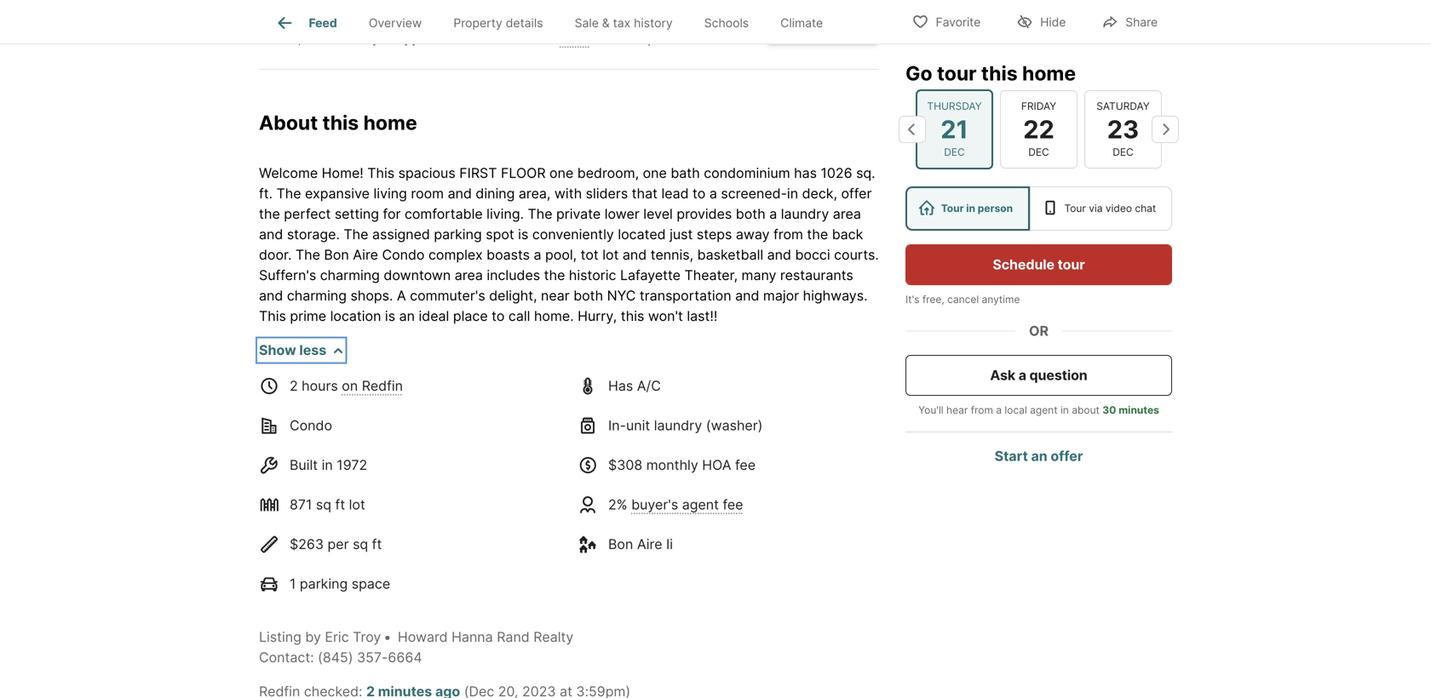 Task type: describe. For each thing, give the bounding box(es) containing it.
1 vertical spatial laundry
[[654, 417, 702, 434]]

away
[[736, 226, 770, 243]]

it's
[[906, 293, 920, 306]]

1 for 1 bed
[[494, 3, 503, 27]]

0 horizontal spatial both
[[574, 287, 603, 304]]

ask a question button
[[906, 355, 1172, 396]]

1 vertical spatial lot
[[349, 496, 365, 513]]

listing by eric troy • howard hanna rand realty
[[259, 629, 574, 646]]

climate
[[781, 16, 823, 30]]

spot
[[486, 226, 514, 243]]

rand
[[497, 629, 530, 646]]

2 vertical spatial the
[[544, 267, 565, 283]]

condo inside the "welcome home! this spacious first floor one bedroom, one bath condominium has 1026 sq. ft. the expansive living room and dining area, with sliders that lead to a screened-in deck, offer the perfect setting for comfortable living. the private lower level provides both a laundry area and storage. the assigned parking spot is conveniently located just steps away from the back door. the bon aire condo complex boasts a pool, tot lot and tennis, basketball and bocci courts. suffern's charming downtown area includes the historic lafayette theater, many restaurants and charming shops. a commuter's delight, near both nyc transportation and major highways. this prime location is an ideal place to call home. hurry, this won't last!!"
[[382, 246, 425, 263]]

1 vertical spatial home
[[363, 111, 417, 135]]

sliders
[[586, 185, 628, 202]]

0 horizontal spatial agent
[[682, 496, 719, 513]]

located
[[618, 226, 666, 243]]

provides
[[677, 206, 732, 222]]

home!
[[322, 165, 364, 181]]

bed
[[494, 30, 519, 46]]

commuter's
[[410, 287, 485, 304]]

sq.
[[856, 165, 875, 181]]

0 vertical spatial both
[[736, 206, 766, 222]]

schools tab
[[689, 3, 765, 43]]

basketball
[[697, 246, 763, 263]]

video
[[1106, 202, 1132, 215]]

0 vertical spatial this
[[367, 165, 395, 181]]

the down area, on the top left
[[528, 206, 553, 222]]

ask a question
[[990, 367, 1088, 384]]

and down the located on the top of the page
[[623, 246, 647, 263]]

overview
[[369, 16, 422, 30]]

tour for go
[[937, 61, 977, 85]]

screened-
[[721, 185, 787, 202]]

tour for tour via video chat
[[1064, 202, 1086, 215]]

1 vertical spatial ft
[[372, 536, 382, 553]]

steps
[[697, 226, 732, 243]]

saturday 23 dec
[[1097, 100, 1150, 158]]

ft
[[655, 30, 668, 46]]

$263
[[290, 536, 324, 553]]

hide
[[1040, 15, 1066, 29]]

0 horizontal spatial to
[[492, 308, 505, 324]]

tour for tour in person
[[941, 202, 964, 215]]

offer inside the "welcome home! this spacious first floor one bedroom, one bath condominium has 1026 sq. ft. the expansive living room and dining area, with sliders that lead to a screened-in deck, offer the perfect setting for comfortable living. the private lower level provides both a laundry area and storage. the assigned parking spot is conveniently located just steps away from the back door. the bon aire condo complex boasts a pool, tot lot and tennis, basketball and bocci courts. suffern's charming downtown area includes the historic lafayette theater, many restaurants and charming shops. a commuter's delight, near both nyc transportation and major highways. this prime location is an ideal place to call home. hurry, this won't last!!"
[[841, 185, 872, 202]]

buyer's agent fee link
[[631, 496, 743, 513]]

anytime
[[982, 293, 1020, 306]]

start
[[995, 448, 1028, 465]]

expansive
[[305, 185, 370, 202]]

won't
[[648, 308, 683, 324]]

the down storage.
[[296, 246, 320, 263]]

welcome home! this spacious first floor one bedroom, one bath condominium has 1026 sq. ft. the expansive living room and dining area, with sliders that lead to a screened-in deck, offer the perfect setting for comfortable living. the private lower level provides both a laundry area and storage. the assigned parking spot is conveniently located just steps away from the back door. the bon aire condo complex boasts a pool, tot lot and tennis, basketball and bocci courts. suffern's charming downtown area includes the historic lafayette theater, many restaurants and charming shops. a commuter's delight, near both nyc transportation and major highways. this prime location is an ideal place to call home. hurry, this won't last!!
[[259, 165, 879, 324]]

fee for $308 monthly hoa fee
[[735, 457, 756, 473]]

0 vertical spatial this
[[981, 61, 1018, 85]]

dec for 22
[[1028, 146, 1049, 158]]

in inside option
[[966, 202, 975, 215]]

bon aire ii
[[608, 536, 673, 553]]

has a/c
[[608, 378, 661, 394]]

includes
[[487, 267, 540, 283]]

schedule
[[993, 256, 1055, 273]]

1 vertical spatial is
[[385, 308, 395, 324]]

in left about
[[1061, 404, 1069, 417]]

the down setting at the top left of the page
[[344, 226, 368, 243]]

sq
[[634, 30, 651, 46]]

in right built
[[322, 457, 333, 473]]

area,
[[519, 185, 551, 202]]

in-
[[608, 417, 626, 434]]

871 sq ft lot
[[290, 496, 365, 513]]

unit
[[626, 417, 650, 434]]

contact:
[[259, 649, 314, 666]]

ft.
[[259, 185, 273, 202]]

1 one from the left
[[550, 165, 574, 181]]

tour for schedule
[[1058, 256, 1085, 273]]

0 horizontal spatial condo
[[290, 417, 332, 434]]

pool,
[[545, 246, 577, 263]]

hear
[[947, 404, 968, 417]]

1 horizontal spatial aire
[[637, 536, 662, 553]]

room
[[411, 185, 444, 202]]

tot
[[581, 246, 599, 263]]

about
[[1072, 404, 1100, 417]]

floor
[[501, 165, 546, 181]]

about this home
[[259, 111, 417, 135]]

property
[[454, 16, 502, 30]]

has
[[608, 378, 633, 394]]

suffern's
[[259, 267, 316, 283]]

climate tab
[[765, 3, 839, 43]]

bedroom,
[[577, 165, 639, 181]]

lot inside the "welcome home! this spacious first floor one bedroom, one bath condominium has 1026 sq. ft. the expansive living room and dining area, with sliders that lead to a screened-in deck, offer the perfect setting for comfortable living. the private lower level provides both a laundry area and storage. the assigned parking spot is conveniently located just steps away from the back door. the bon aire condo complex boasts a pool, tot lot and tennis, basketball and bocci courts. suffern's charming downtown area includes the historic lafayette theater, many restaurants and charming shops. a commuter's delight, near both nyc transportation and major highways. this prime location is an ideal place to call home. hurry, this won't last!!"
[[603, 246, 619, 263]]

0 horizontal spatial this
[[259, 308, 286, 324]]

share button
[[1087, 4, 1172, 39]]

buyer's
[[631, 496, 678, 513]]

friday
[[1021, 100, 1057, 112]]

est.
[[259, 31, 280, 46]]

conveniently
[[532, 226, 614, 243]]

the down 'welcome'
[[276, 185, 301, 202]]

feed link
[[275, 13, 337, 33]]

a down screened-
[[769, 206, 777, 222]]

previous image
[[899, 116, 926, 143]]

0 vertical spatial home
[[1022, 61, 1076, 85]]

home.
[[534, 308, 574, 324]]

tennis,
[[651, 246, 694, 263]]

0 vertical spatial ft
[[335, 496, 345, 513]]

free,
[[923, 293, 945, 306]]

30
[[1103, 404, 1116, 417]]

location
[[330, 308, 381, 324]]

comfortable
[[405, 206, 483, 222]]

an inside the "welcome home! this spacious first floor one bedroom, one bath condominium has 1026 sq. ft. the expansive living room and dining area, with sliders that lead to a screened-in deck, offer the perfect setting for comfortable living. the private lower level provides both a laundry area and storage. the assigned parking spot is conveniently located just steps away from the back door. the bon aire condo complex boasts a pool, tot lot and tennis, basketball and bocci courts. suffern's charming downtown area includes the historic lafayette theater, many restaurants and charming shops. a commuter's delight, near both nyc transportation and major highways. this prime location is an ideal place to call home. hurry, this won't last!!"
[[399, 308, 415, 324]]

realty
[[534, 629, 574, 646]]

tour via video chat
[[1064, 202, 1156, 215]]

$308 monthly hoa fee
[[608, 457, 756, 473]]

schedule tour button
[[906, 245, 1172, 285]]

2 hours on redfin
[[290, 378, 403, 394]]

on
[[342, 378, 358, 394]]

start an offer
[[995, 448, 1083, 465]]

last!!
[[687, 308, 718, 324]]

22
[[1023, 114, 1055, 144]]



Task type: vqa. For each thing, say whether or not it's contained in the screenshot.
the right parking
yes



Task type: locate. For each thing, give the bounding box(es) containing it.
0 horizontal spatial tour
[[937, 61, 977, 85]]

0 horizontal spatial one
[[550, 165, 574, 181]]

transportation
[[640, 287, 731, 304]]

tour right schedule
[[1058, 256, 1085, 273]]

0 horizontal spatial bon
[[324, 246, 349, 263]]

fee for 2% buyer's agent fee
[[723, 496, 743, 513]]

the down ft.
[[259, 206, 280, 222]]

feed
[[309, 16, 337, 30]]

1 horizontal spatial area
[[833, 206, 861, 222]]

tour via video chat option
[[1030, 187, 1172, 231]]

1 for 1 parking space
[[290, 576, 296, 592]]

near
[[541, 287, 570, 304]]

in left person
[[966, 202, 975, 215]]

1 vertical spatial charming
[[287, 287, 347, 304]]

0 horizontal spatial dec
[[944, 146, 965, 158]]

restaurants
[[780, 267, 853, 283]]

1 horizontal spatial from
[[971, 404, 993, 417]]

dec down 22 on the right of the page
[[1028, 146, 1049, 158]]

1 vertical spatial fee
[[723, 496, 743, 513]]

2 horizontal spatial this
[[981, 61, 1018, 85]]

0 horizontal spatial area
[[455, 267, 483, 283]]

(washer)
[[706, 417, 763, 434]]

23
[[1107, 114, 1139, 144]]

the
[[276, 185, 301, 202], [528, 206, 553, 222], [344, 226, 368, 243], [296, 246, 320, 263]]

highways.
[[803, 287, 868, 304]]

and up door.
[[259, 226, 283, 243]]

details
[[506, 16, 543, 30]]

1 horizontal spatial home
[[1022, 61, 1076, 85]]

0 vertical spatial offer
[[841, 185, 872, 202]]

hours
[[302, 378, 338, 394]]

charming up prime
[[287, 287, 347, 304]]

1 dec from the left
[[944, 146, 965, 158]]

1 vertical spatial condo
[[290, 417, 332, 434]]

minutes
[[1119, 404, 1159, 417]]

1 inside 1 bed
[[494, 3, 503, 27]]

1 vertical spatial an
[[1031, 448, 1048, 465]]

lot down 1972
[[349, 496, 365, 513]]

0 vertical spatial aire
[[353, 246, 378, 263]]

•
[[384, 629, 391, 646]]

1 horizontal spatial dec
[[1028, 146, 1049, 158]]

by
[[305, 629, 321, 646]]

this
[[981, 61, 1018, 85], [322, 111, 359, 135], [621, 308, 644, 324]]

1 vertical spatial sq
[[353, 536, 368, 553]]

favorite
[[936, 15, 981, 29]]

a
[[710, 185, 717, 202], [769, 206, 777, 222], [534, 246, 541, 263], [1019, 367, 1026, 384], [996, 404, 1002, 417]]

call
[[509, 308, 530, 324]]

a right ask
[[1019, 367, 1026, 384]]

1 horizontal spatial this
[[367, 165, 395, 181]]

tour inside button
[[1058, 256, 1085, 273]]

dec for 23
[[1113, 146, 1134, 158]]

0 vertical spatial an
[[399, 308, 415, 324]]

offer
[[841, 185, 872, 202], [1051, 448, 1083, 465]]

courts.
[[834, 246, 879, 263]]

to up provides
[[693, 185, 706, 202]]

1 up 'bed'
[[494, 3, 503, 27]]

laundry inside the "welcome home! this spacious first floor one bedroom, one bath condominium has 1026 sq. ft. the expansive living room and dining area, with sliders that lead to a screened-in deck, offer the perfect setting for comfortable living. the private lower level provides both a laundry area and storage. the assigned parking spot is conveniently located just steps away from the back door. the bon aire condo complex boasts a pool, tot lot and tennis, basketball and bocci courts. suffern's charming downtown area includes the historic lafayette theater, many restaurants and charming shops. a commuter's delight, near both nyc transportation and major highways. this prime location is an ideal place to call home. hurry, this won't last!!"
[[781, 206, 829, 222]]

lot right tot
[[603, 246, 619, 263]]

sale
[[575, 16, 599, 30]]

0 vertical spatial sq
[[316, 496, 331, 513]]

bon inside the "welcome home! this spacious first floor one bedroom, one bath condominium has 1026 sq. ft. the expansive living room and dining area, with sliders that lead to a screened-in deck, offer the perfect setting for comfortable living. the private lower level provides both a laundry area and storage. the assigned parking spot is conveniently located just steps away from the back door. the bon aire condo complex boasts a pool, tot lot and tennis, basketball and bocci courts. suffern's charming downtown area includes the historic lafayette theater, many restaurants and charming shops. a commuter's delight, near both nyc transportation and major highways. this prime location is an ideal place to call home. hurry, this won't last!!"
[[324, 246, 349, 263]]

0 vertical spatial is
[[518, 226, 528, 243]]

0 horizontal spatial parking
[[300, 576, 348, 592]]

troy
[[353, 629, 381, 646]]

1 parking space
[[290, 576, 390, 592]]

agent down hoa on the bottom of page
[[682, 496, 719, 513]]

1 horizontal spatial is
[[518, 226, 528, 243]]

2%
[[608, 496, 628, 513]]

1 bed
[[494, 3, 519, 46]]

a left local
[[996, 404, 1002, 417]]

0 vertical spatial area
[[833, 206, 861, 222]]

from inside the "welcome home! this spacious first floor one bedroom, one bath condominium has 1026 sq. ft. the expansive living room and dining area, with sliders that lead to a screened-in deck, offer the perfect setting for comfortable living. the private lower level provides both a laundry area and storage. the assigned parking spot is conveniently located just steps away from the back door. the bon aire condo complex boasts a pool, tot lot and tennis, basketball and bocci courts. suffern's charming downtown area includes the historic lafayette theater, many restaurants and charming shops. a commuter's delight, near both nyc transportation and major highways. this prime location is an ideal place to call home. hurry, this won't last!!"
[[774, 226, 803, 243]]

next image
[[1152, 116, 1179, 143]]

1 horizontal spatial ft
[[372, 536, 382, 553]]

ask
[[990, 367, 1016, 384]]

with
[[555, 185, 582, 202]]

2 vertical spatial this
[[621, 308, 644, 324]]

share
[[1126, 15, 1158, 29]]

0 vertical spatial condo
[[382, 246, 425, 263]]

1 vertical spatial offer
[[1051, 448, 1083, 465]]

parking up complex
[[434, 226, 482, 243]]

home up the friday at right top
[[1022, 61, 1076, 85]]

one
[[550, 165, 574, 181], [643, 165, 667, 181]]

1026
[[821, 165, 852, 181]]

1 vertical spatial area
[[455, 267, 483, 283]]

chat
[[1135, 202, 1156, 215]]

dec down 21
[[944, 146, 965, 158]]

1 horizontal spatial offer
[[1051, 448, 1083, 465]]

0 horizontal spatial an
[[399, 308, 415, 324]]

both up away
[[736, 206, 766, 222]]

1 horizontal spatial both
[[736, 206, 766, 222]]

0 vertical spatial fee
[[735, 457, 756, 473]]

$263 per sq ft
[[290, 536, 382, 553]]

0 vertical spatial from
[[774, 226, 803, 243]]

parking down $263 per sq ft
[[300, 576, 348, 592]]

and up comfortable
[[448, 185, 472, 202]]

back
[[832, 226, 863, 243]]

fee down hoa on the bottom of page
[[723, 496, 743, 513]]

0 vertical spatial tour
[[937, 61, 977, 85]]

sale & tax history tab
[[559, 3, 689, 43]]

dec
[[944, 146, 965, 158], [1028, 146, 1049, 158], [1113, 146, 1134, 158]]

laundry up $308 monthly hoa fee
[[654, 417, 702, 434]]

in inside the "welcome home! this spacious first floor one bedroom, one bath condominium has 1026 sq. ft. the expansive living room and dining area, with sliders that lead to a screened-in deck, offer the perfect setting for comfortable living. the private lower level provides both a laundry area and storage. the assigned parking spot is conveniently located just steps away from the back door. the bon aire condo complex boasts a pool, tot lot and tennis, basketball and bocci courts. suffern's charming downtown area includes the historic lafayette theater, many restaurants and charming shops. a commuter's delight, near both nyc transportation and major highways. this prime location is an ideal place to call home. hurry, this won't last!!"
[[787, 185, 798, 202]]

1 vertical spatial tour
[[1058, 256, 1085, 273]]

1 vertical spatial both
[[574, 287, 603, 304]]

0 horizontal spatial this
[[322, 111, 359, 135]]

1 horizontal spatial parking
[[434, 226, 482, 243]]

1,026
[[634, 3, 687, 27]]

1 horizontal spatial sq
[[353, 536, 368, 553]]

offer down about
[[1051, 448, 1083, 465]]

dec for 21
[[944, 146, 965, 158]]

place
[[453, 308, 488, 324]]

schedule tour
[[993, 256, 1085, 273]]

complex
[[429, 246, 483, 263]]

get pre-approved link
[[349, 31, 453, 46]]

this up 'thursday'
[[981, 61, 1018, 85]]

21
[[941, 114, 968, 144]]

theater,
[[685, 267, 738, 283]]

dec inside friday 22 dec
[[1028, 146, 1049, 158]]

has
[[794, 165, 817, 181]]

0 horizontal spatial from
[[774, 226, 803, 243]]

friday 22 dec
[[1021, 100, 1057, 158]]

an down a
[[399, 308, 415, 324]]

1 vertical spatial bon
[[608, 536, 633, 553]]

thursday
[[927, 100, 982, 112]]

a left pool,
[[534, 246, 541, 263]]

1,026 sq ft
[[634, 3, 687, 46]]

ft right 871
[[335, 496, 345, 513]]

from right hear
[[971, 404, 993, 417]]

1 horizontal spatial 1
[[494, 3, 503, 27]]

aire inside the "welcome home! this spacious first floor one bedroom, one bath condominium has 1026 sq. ft. the expansive living room and dining area, with sliders that lead to a screened-in deck, offer the perfect setting for comfortable living. the private lower level provides both a laundry area and storage. the assigned parking spot is conveniently located just steps away from the back door. the bon aire condo complex boasts a pool, tot lot and tennis, basketball and bocci courts. suffern's charming downtown area includes the historic lafayette theater, many restaurants and charming shops. a commuter's delight, near both nyc transportation and major highways. this prime location is an ideal place to call home. hurry, this won't last!!"
[[353, 246, 378, 263]]

ii
[[666, 536, 673, 553]]

historic
[[569, 267, 616, 283]]

3 dec from the left
[[1113, 146, 1134, 158]]

area up back
[[833, 206, 861, 222]]

1 horizontal spatial agent
[[1030, 404, 1058, 417]]

0 vertical spatial bon
[[324, 246, 349, 263]]

aire left "ii" at the left of page
[[637, 536, 662, 553]]

1 horizontal spatial the
[[544, 267, 565, 283]]

fee right hoa on the bottom of page
[[735, 457, 756, 473]]

nyc
[[607, 287, 636, 304]]

agent right local
[[1030, 404, 1058, 417]]

sq right per
[[353, 536, 368, 553]]

from up bocci
[[774, 226, 803, 243]]

1 vertical spatial parking
[[300, 576, 348, 592]]

bath
[[671, 165, 700, 181]]

major
[[763, 287, 799, 304]]

0 horizontal spatial laundry
[[654, 417, 702, 434]]

both down the historic
[[574, 287, 603, 304]]

1 horizontal spatial to
[[693, 185, 706, 202]]

aire down the assigned
[[353, 246, 378, 263]]

dec down 23
[[1113, 146, 1134, 158]]

setting
[[335, 206, 379, 222]]

0 horizontal spatial the
[[259, 206, 280, 222]]

1 horizontal spatial one
[[643, 165, 667, 181]]

a inside button
[[1019, 367, 1026, 384]]

0 vertical spatial the
[[259, 206, 280, 222]]

1 horizontal spatial tour
[[1064, 202, 1086, 215]]

area down complex
[[455, 267, 483, 283]]

parking inside the "welcome home! this spacious first floor one bedroom, one bath condominium has 1026 sq. ft. the expansive living room and dining area, with sliders that lead to a screened-in deck, offer the perfect setting for comfortable living. the private lower level provides both a laundry area and storage. the assigned parking spot is conveniently located just steps away from the back door. the bon aire condo complex boasts a pool, tot lot and tennis, basketball and bocci courts. suffern's charming downtown area includes the historic lafayette theater, many restaurants and charming shops. a commuter's delight, near both nyc transportation and major highways. this prime location is an ideal place to call home. hurry, this won't last!!"
[[434, 226, 482, 243]]

a/c
[[637, 378, 661, 394]]

to left "call"
[[492, 308, 505, 324]]

0 horizontal spatial is
[[385, 308, 395, 324]]

1 horizontal spatial lot
[[603, 246, 619, 263]]

0 horizontal spatial sq
[[316, 496, 331, 513]]

1 horizontal spatial tour
[[1058, 256, 1085, 273]]

bon down 2%
[[608, 536, 633, 553]]

0 horizontal spatial aire
[[353, 246, 378, 263]]

the up bocci
[[807, 226, 828, 243]]

is down shops. at top left
[[385, 308, 395, 324]]

delight,
[[489, 287, 537, 304]]

0 horizontal spatial ft
[[335, 496, 345, 513]]

list box containing tour in person
[[906, 187, 1172, 231]]

in
[[787, 185, 798, 202], [966, 202, 975, 215], [1061, 404, 1069, 417], [322, 457, 333, 473]]

0 horizontal spatial home
[[363, 111, 417, 135]]

lower
[[605, 206, 640, 222]]

0 horizontal spatial offer
[[841, 185, 872, 202]]

door.
[[259, 246, 292, 263]]

living
[[374, 185, 407, 202]]

ft right per
[[372, 536, 382, 553]]

boasts
[[487, 246, 530, 263]]

saturday
[[1097, 100, 1150, 112]]

1 horizontal spatial this
[[621, 308, 644, 324]]

0 vertical spatial parking
[[434, 226, 482, 243]]

2 horizontal spatial the
[[807, 226, 828, 243]]

0 vertical spatial charming
[[320, 267, 380, 283]]

overview tab
[[353, 3, 438, 43]]

and up many
[[767, 246, 791, 263]]

1 tour from the left
[[941, 202, 964, 215]]

1 horizontal spatial an
[[1031, 448, 1048, 465]]

and down many
[[735, 287, 759, 304]]

0 vertical spatial laundry
[[781, 206, 829, 222]]

1 down $263
[[290, 576, 296, 592]]

in-unit laundry (washer)
[[608, 417, 763, 434]]

fee
[[735, 457, 756, 473], [723, 496, 743, 513]]

2 tour from the left
[[1064, 202, 1086, 215]]

this down nyc
[[621, 308, 644, 324]]

1 vertical spatial to
[[492, 308, 505, 324]]

tour inside option
[[1064, 202, 1086, 215]]

1 vertical spatial the
[[807, 226, 828, 243]]

condo down the assigned
[[382, 246, 425, 263]]

1 vertical spatial from
[[971, 404, 993, 417]]

dec inside saturday 23 dec
[[1113, 146, 1134, 158]]

a up provides
[[710, 185, 717, 202]]

2 one from the left
[[643, 165, 667, 181]]

agent
[[1030, 404, 1058, 417], [682, 496, 719, 513]]

the up near
[[544, 267, 565, 283]]

both
[[736, 206, 766, 222], [574, 287, 603, 304]]

0 vertical spatial to
[[693, 185, 706, 202]]

you'll
[[918, 404, 944, 417]]

tab list containing feed
[[259, 0, 853, 43]]

1 horizontal spatial condo
[[382, 246, 425, 263]]

private
[[556, 206, 601, 222]]

an right start in the bottom of the page
[[1031, 448, 1048, 465]]

hoa
[[702, 457, 731, 473]]

1 horizontal spatial bon
[[608, 536, 633, 553]]

welcome
[[259, 165, 318, 181]]

$2,435
[[283, 31, 324, 46]]

0 vertical spatial lot
[[603, 246, 619, 263]]

eric
[[325, 629, 349, 646]]

1 vertical spatial this
[[322, 111, 359, 135]]

tour in person option
[[906, 187, 1030, 231]]

1 vertical spatial agent
[[682, 496, 719, 513]]

prime
[[290, 308, 326, 324]]

and
[[448, 185, 472, 202], [259, 226, 283, 243], [623, 246, 647, 263], [767, 246, 791, 263], [259, 287, 283, 304], [735, 287, 759, 304]]

tour inside option
[[941, 202, 964, 215]]

contact: (845) 357-6664
[[259, 649, 422, 666]]

is right spot at the top of page
[[518, 226, 528, 243]]

shops.
[[351, 287, 393, 304]]

0 vertical spatial 1
[[494, 3, 503, 27]]

monthly
[[646, 457, 698, 473]]

list box
[[906, 187, 1172, 231]]

condo up built
[[290, 417, 332, 434]]

less
[[299, 342, 327, 358]]

sq
[[316, 496, 331, 513], [353, 536, 368, 553]]

property details
[[454, 16, 543, 30]]

home up spacious
[[363, 111, 417, 135]]

1 vertical spatial aire
[[637, 536, 662, 553]]

tour left via
[[1064, 202, 1086, 215]]

show
[[259, 342, 296, 358]]

this inside the "welcome home! this spacious first floor one bedroom, one bath condominium has 1026 sq. ft. the expansive living room and dining area, with sliders that lead to a screened-in deck, offer the perfect setting for comfortable living. the private lower level provides both a laundry area and storage. the assigned parking spot is conveniently located just steps away from the back door. the bon aire condo complex boasts a pool, tot lot and tennis, basketball and bocci courts. suffern's charming downtown area includes the historic lafayette theater, many restaurants and charming shops. a commuter's delight, near both nyc transportation and major highways. this prime location is an ideal place to call home. hurry, this won't last!!"
[[621, 308, 644, 324]]

tab list
[[259, 0, 853, 43]]

thursday 21 dec
[[927, 100, 982, 158]]

lead
[[662, 185, 689, 202]]

spacious
[[398, 165, 456, 181]]

sq right 871
[[316, 496, 331, 513]]

1 vertical spatial this
[[259, 308, 286, 324]]

dec inside "thursday 21 dec"
[[944, 146, 965, 158]]

offer down sq.
[[841, 185, 872, 202]]

tour up 'thursday'
[[937, 61, 977, 85]]

one up that
[[643, 165, 667, 181]]

2 horizontal spatial dec
[[1113, 146, 1134, 158]]

1 horizontal spatial laundry
[[781, 206, 829, 222]]

charming up shops. at top left
[[320, 267, 380, 283]]

0 vertical spatial agent
[[1030, 404, 1058, 417]]

this up living
[[367, 165, 395, 181]]

this up show
[[259, 308, 286, 324]]

property details tab
[[438, 3, 559, 43]]

1 vertical spatial 1
[[290, 576, 296, 592]]

laundry down deck,
[[781, 206, 829, 222]]

lafayette
[[620, 267, 681, 283]]

0 horizontal spatial tour
[[941, 202, 964, 215]]

and down suffern's
[[259, 287, 283, 304]]

bocci
[[795, 246, 830, 263]]

2 dec from the left
[[1028, 146, 1049, 158]]

home
[[1022, 61, 1076, 85], [363, 111, 417, 135]]

one up with
[[550, 165, 574, 181]]

deck,
[[802, 185, 837, 202]]

tour left person
[[941, 202, 964, 215]]

this up home!
[[322, 111, 359, 135]]

None button
[[916, 89, 993, 170], [1000, 90, 1078, 169], [1085, 90, 1162, 169], [916, 89, 993, 170], [1000, 90, 1078, 169], [1085, 90, 1162, 169]]

0 horizontal spatial lot
[[349, 496, 365, 513]]

in down the has
[[787, 185, 798, 202]]

about
[[259, 111, 318, 135]]

357-
[[357, 649, 388, 666]]

bon down storage.
[[324, 246, 349, 263]]



